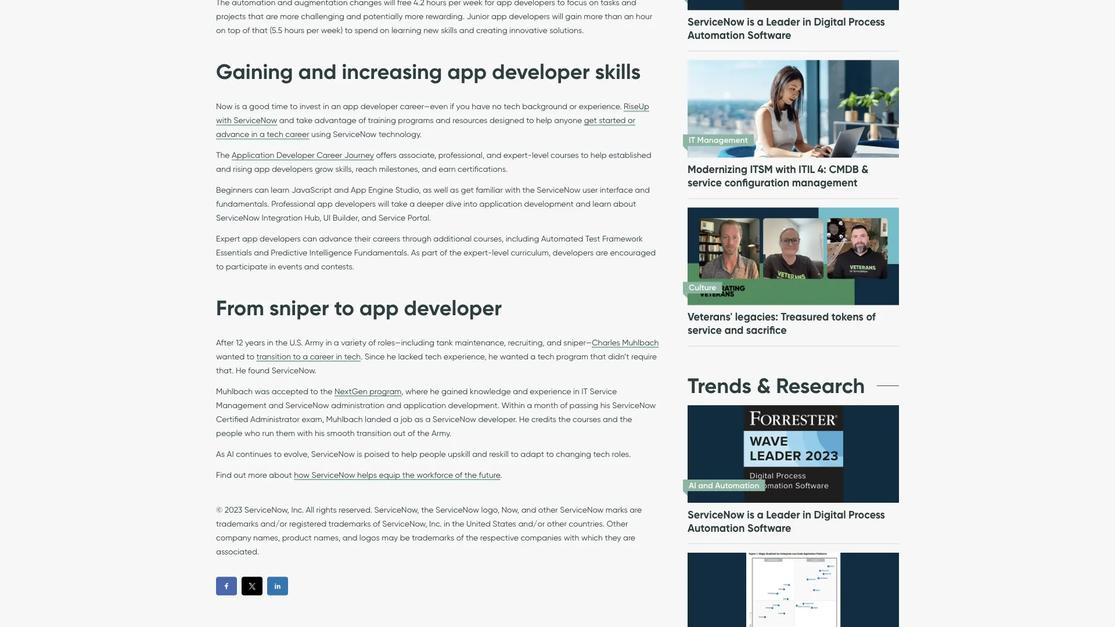 Task type: locate. For each thing, give the bounding box(es) containing it.
courses inside offers associate, professional, and expert-level courses to help established and rising app developers grow skills, reach milestones, and earn certifications.
[[551, 150, 579, 160]]

the inside 'after 12 years in the u.s. army in a variety of roles—including tank maintenance, recruiting, and sniper— charles muhlbach wanted to transition to a career in tech'
[[275, 338, 288, 347]]

he
[[387, 351, 396, 361], [489, 351, 498, 361], [430, 386, 439, 396]]

per down challenging
[[306, 25, 319, 35]]

additional
[[433, 234, 472, 244]]

to down u.s.
[[293, 351, 301, 361]]

1 horizontal spatial he
[[430, 386, 439, 396]]

advance inside "expert app developers can advance their careers through additional courses, including automated test framework essentials and predictive intelligence fundamentals. as part of the expert-level curriculum, developers are encouraged to participate in events and contests."
[[319, 234, 352, 244]]

app inside offers associate, professional, and expert-level courses to help established and rising app developers grow skills, reach milestones, and earn certifications.
[[254, 164, 270, 174]]

respective
[[480, 533, 519, 543]]

the inside beginners can learn javascript and app engine studio, as well as get familiar with the servicenow user interface and fundamentals. professional app developers will take a deeper dive into application development and learn about servicenow integration hub, ui builder, and service portal.
[[522, 185, 535, 195]]

he inside , where he gained knowledge and experience in it service management and servicenow administration and application development. within a month of passing his servicenow certified administrator exam, muhlbach landed a job as a servicenow developer. he credits the courses and the people who run them with his smooth transition out of the army.
[[519, 414, 529, 424]]

veterans' legacies: treasured tokens of service and sacrifice
[[688, 310, 876, 337]]

are up the (5.5
[[266, 11, 278, 21]]

developer up tank
[[404, 295, 502, 321]]

marks
[[606, 505, 628, 515]]

knowledge
[[470, 386, 511, 396]]

level down background
[[532, 150, 549, 160]]

of right month
[[560, 400, 567, 410]]

with left which
[[564, 533, 579, 543]]

application down familiar
[[479, 199, 522, 209]]

1 vertical spatial can
[[303, 234, 317, 244]]

he inside , where he gained knowledge and experience in it service management and servicenow administration and application development. within a month of passing his servicenow certified administrator exam, muhlbach landed a job as a servicenow developer. he credits the courses and the people who run them with his smooth transition out of the army.
[[430, 386, 439, 396]]

2 names, from the left
[[314, 533, 340, 543]]

expert- inside offers associate, professional, and expert-level courses to help established and rising app developers grow skills, reach milestones, and earn certifications.
[[503, 150, 532, 160]]

of inside veterans' legacies: treasured tokens of service and sacrifice
[[866, 310, 876, 323]]

automation
[[232, 0, 275, 7]]

solutions.
[[549, 25, 584, 35]]

servicenow,
[[244, 505, 289, 515], [374, 505, 419, 515], [382, 519, 427, 529]]

1 horizontal spatial help
[[536, 115, 552, 125]]

0 horizontal spatial names,
[[253, 533, 280, 543]]

sniper—
[[564, 338, 592, 347]]

can down hub,
[[303, 234, 317, 244]]

tasks
[[600, 0, 619, 7]]

within
[[501, 400, 525, 410]]

innovative
[[509, 25, 547, 35]]

the inside the automation and augmentation changes will free 4.2 hours per week for app developers to focus on tasks and projects that are more challenging and potentially more rewarding. junior app developers will gain more than an hour on top of that (5.5 hours per week) to spend on learning new skills and creating innovative solutions.
[[216, 0, 230, 7]]

expert- inside "expert app developers can advance their careers through additional courses, including automated test framework essentials and predictive intelligence fundamentals. as part of the expert-level curriculum, developers are encouraged to participate in events and contests."
[[464, 248, 492, 257]]

month
[[534, 400, 558, 410]]

get
[[584, 115, 597, 125], [461, 185, 474, 195]]

to
[[557, 0, 565, 7], [345, 25, 353, 35], [290, 101, 298, 111], [526, 115, 534, 125], [581, 150, 589, 160], [216, 262, 224, 271], [334, 295, 354, 321], [247, 351, 254, 361], [293, 351, 301, 361], [310, 386, 318, 396], [274, 449, 282, 459], [392, 449, 399, 459], [511, 449, 519, 459], [546, 449, 554, 459]]

it inside , where he gained knowledge and experience in it service management and servicenow administration and application development. within a month of passing his servicenow certified administrator exam, muhlbach landed a job as a servicenow developer. he credits the courses and the people who run them with his smooth transition out of the army.
[[582, 386, 588, 396]]

on left tasks
[[589, 0, 598, 7]]

transition up 'found'
[[256, 351, 291, 361]]

he down maintenance,
[[489, 351, 498, 361]]

adapt
[[521, 449, 544, 459]]

1 vertical spatial servicenow is a leader in digital process automation software
[[688, 508, 885, 535]]

servicenow is a leader in digital process automation software
[[688, 15, 885, 42], [688, 508, 885, 535]]

builder,
[[333, 213, 360, 223]]

of left respective
[[456, 533, 464, 543]]

1 horizontal spatial out
[[393, 428, 406, 438]]

0 vertical spatial developer
[[492, 58, 590, 85]]

take
[[296, 115, 312, 125], [391, 199, 408, 209]]

get down the experience.
[[584, 115, 597, 125]]

cmdb
[[829, 163, 859, 176]]

application inside , where he gained knowledge and experience in it service management and servicenow administration and application development. within a month of passing his servicenow certified administrator exam, muhlbach landed a job as a servicenow developer. he credits the courses and the people who run them with his smooth transition out of the army.
[[403, 400, 446, 410]]

inc.
[[291, 505, 304, 515], [429, 519, 442, 529]]

0 vertical spatial get
[[584, 115, 597, 125]]

0 vertical spatial an
[[624, 11, 634, 21]]

0 vertical spatial digital
[[814, 15, 846, 28]]

of
[[242, 25, 250, 35], [358, 115, 366, 125], [440, 248, 447, 257], [866, 310, 876, 323], [368, 338, 376, 347], [560, 400, 567, 410], [408, 428, 415, 438], [455, 470, 462, 480], [373, 519, 380, 529], [456, 533, 464, 543]]

developer for to
[[404, 295, 502, 321]]

courses down passing
[[573, 414, 601, 424]]

the inside "expert app developers can advance their careers through additional courses, including automated test framework essentials and predictive intelligence fundamentals. as part of the expert-level curriculum, developers are encouraged to participate in events and contests."
[[449, 248, 462, 257]]

of inside "expert app developers can advance their careers through additional courses, including automated test framework essentials and predictive intelligence fundamentals. as part of the expert-level curriculum, developers are encouraged to participate in events and contests."
[[440, 248, 447, 257]]

logo,
[[481, 505, 500, 515]]

fundamentals.
[[354, 248, 409, 257]]

0 vertical spatial can
[[255, 185, 269, 195]]

experience.
[[579, 101, 622, 111]]

1 vertical spatial it
[[582, 386, 588, 396]]

in inside © 2023 servicenow, inc. all rights reserved. servicenow, the servicenow logo, now, and other servicenow marks are trademarks and/or registered trademarks of servicenow, inc. in the united states and/or other countries. other company names, product names, and logos may be trademarks of the respective companies with which they are associated.
[[444, 519, 450, 529]]

his right passing
[[600, 400, 610, 410]]

application developer career journey link
[[232, 150, 374, 160]]

developer
[[276, 150, 315, 160]]

the for the automation and augmentation changes will free 4.2 hours per week for app developers to focus on tasks and projects that are more challenging and potentially more rewarding. junior app developers will gain more than an hour on top of that (5.5 hours per week) to spend on learning new skills and creating innovative solutions.
[[216, 0, 230, 7]]

on left top
[[216, 25, 226, 35]]

1 vertical spatial transition
[[357, 428, 391, 438]]

states
[[493, 519, 516, 529]]

reach
[[356, 164, 377, 174]]

as up find
[[216, 449, 225, 459]]

1 service from the top
[[688, 176, 722, 189]]

offers
[[376, 150, 397, 160]]

registered
[[289, 519, 326, 529]]

per up rewarding.
[[449, 0, 461, 7]]

about down the interface at the right top of page
[[613, 199, 636, 209]]

2 and/or from the left
[[518, 519, 545, 529]]

names, down registered
[[314, 533, 340, 543]]

1 digital from the top
[[814, 15, 846, 28]]

0 vertical spatial career
[[285, 129, 309, 139]]

0 vertical spatial help
[[536, 115, 552, 125]]

1 horizontal spatial people
[[419, 449, 446, 459]]

1 vertical spatial expert-
[[464, 248, 492, 257]]

1 horizontal spatial inc.
[[429, 519, 442, 529]]

developer up training
[[360, 101, 398, 111]]

1 horizontal spatial about
[[613, 199, 636, 209]]

1 wanted from the left
[[216, 351, 245, 361]]

2 wanted from the left
[[500, 351, 528, 361]]

0 horizontal spatial take
[[296, 115, 312, 125]]

of right part
[[440, 248, 447, 257]]

0 vertical spatial out
[[393, 428, 406, 438]]

1 the from the top
[[216, 0, 230, 7]]

0 horizontal spatial advance
[[216, 129, 249, 139]]

management inside , where he gained knowledge and experience in it service management and servicenow administration and application development. within a month of passing his servicenow certified administrator exam, muhlbach landed a job as a servicenow developer. he credits the courses and the people who run them with his smooth transition out of the army.
[[216, 400, 267, 410]]

with inside riseup with servicenow
[[216, 115, 232, 125]]

developers
[[514, 0, 555, 7], [509, 11, 550, 21], [272, 164, 313, 174], [335, 199, 376, 209], [260, 234, 301, 244], [553, 248, 594, 257]]

the left army.
[[417, 428, 429, 438]]

or
[[569, 101, 577, 111], [628, 115, 635, 125]]

muhlbach up "smooth"
[[326, 414, 363, 424]]

will up the "potentially"
[[384, 0, 395, 7]]

0 vertical spatial it
[[689, 135, 695, 145]]

. left since
[[361, 351, 363, 361]]

automated
[[541, 234, 583, 244]]

1 horizontal spatial trademarks
[[328, 519, 371, 529]]

service up passing
[[590, 386, 617, 396]]

developers inside offers associate, professional, and expert-level courses to help established and rising app developers grow skills, reach milestones, and earn certifications.
[[272, 164, 313, 174]]

upskill
[[448, 449, 470, 459]]

get inside get started or advance in a tech career
[[584, 115, 597, 125]]

0 horizontal spatial skills
[[441, 25, 457, 35]]

1 leader from the top
[[766, 15, 800, 28]]

0 horizontal spatial can
[[255, 185, 269, 195]]

1 horizontal spatial transition
[[357, 428, 391, 438]]

1 vertical spatial an
[[331, 101, 341, 111]]

names, left product
[[253, 533, 280, 543]]

about left how at bottom
[[269, 470, 292, 480]]

gaining
[[216, 58, 293, 85]]

0 vertical spatial level
[[532, 150, 549, 160]]

with inside beginners can learn javascript and app engine studio, as well as get familiar with the servicenow user interface and fundamentals. professional app developers will take a deeper dive into application development and learn about servicenow integration hub, ui builder, and service portal.
[[505, 185, 520, 195]]

1 vertical spatial process
[[849, 508, 885, 521]]

app up creating
[[491, 11, 507, 21]]

1 vertical spatial learn
[[593, 199, 611, 209]]

1 vertical spatial help
[[591, 150, 607, 160]]

future
[[479, 470, 500, 480]]

0 horizontal spatial and/or
[[261, 519, 287, 529]]

are down test
[[596, 248, 608, 257]]

hub,
[[305, 213, 321, 223]]

career down army
[[310, 351, 334, 361]]

0 horizontal spatial wanted
[[216, 351, 245, 361]]

advance
[[216, 129, 249, 139], [319, 234, 352, 244]]

service down veterans'
[[688, 324, 722, 337]]

studio,
[[395, 185, 421, 195]]

1 vertical spatial about
[[269, 470, 292, 480]]

2 digital from the top
[[814, 508, 846, 521]]

1 horizontal spatial or
[[628, 115, 635, 125]]

out right find
[[234, 470, 246, 480]]

the application developer career journey
[[216, 150, 374, 160]]

1 vertical spatial per
[[306, 25, 319, 35]]

wanted down recruiting,
[[500, 351, 528, 361]]

career inside 'after 12 years in the u.s. army in a variety of roles—including tank maintenance, recruiting, and sniper— charles muhlbach wanted to transition to a career in tech'
[[310, 351, 334, 361]]

0 horizontal spatial level
[[492, 248, 509, 257]]

of up logos on the bottom left of page
[[373, 519, 380, 529]]

service
[[688, 176, 722, 189], [688, 324, 722, 337]]

the left nextgen
[[320, 386, 332, 396]]

transition down landed
[[357, 428, 391, 438]]

help up how servicenow helps equip the workforce of the future "link"
[[401, 449, 417, 459]]

the right the equip on the left bottom
[[402, 470, 415, 480]]

equip
[[379, 470, 400, 480]]

are right marks
[[630, 505, 642, 515]]

with right familiar
[[505, 185, 520, 195]]

1 vertical spatial his
[[315, 428, 325, 438]]

1 and/or from the left
[[261, 519, 287, 529]]

1 vertical spatial skills
[[595, 58, 641, 85]]

1 vertical spatial advance
[[319, 234, 352, 244]]

help inside offers associate, professional, and expert-level courses to help established and rising app developers grow skills, reach milestones, and earn certifications.
[[591, 150, 607, 160]]

an left hour
[[624, 11, 634, 21]]

0 vertical spatial about
[[613, 199, 636, 209]]

people up workforce
[[419, 449, 446, 459]]

ui
[[323, 213, 331, 223]]

get inside beginners can learn javascript and app engine studio, as well as get familiar with the servicenow user interface and fundamentals. professional app developers will take a deeper dive into application development and learn about servicenow integration hub, ui builder, and service portal.
[[461, 185, 474, 195]]

2 horizontal spatial trademarks
[[412, 533, 454, 543]]

& right "trends" at right
[[757, 373, 771, 399]]

help
[[536, 115, 552, 125], [591, 150, 607, 160], [401, 449, 417, 459]]

certifications.
[[458, 164, 508, 174]]

trends & research
[[688, 373, 865, 399]]

designed
[[490, 115, 524, 125]]

1 horizontal spatial as
[[411, 248, 420, 257]]

0 vertical spatial other
[[538, 505, 558, 515]]

1 vertical spatial get
[[461, 185, 474, 195]]

1 vertical spatial career
[[310, 351, 334, 361]]

be
[[400, 533, 410, 543]]

0 vertical spatial as
[[411, 248, 420, 257]]

since
[[365, 351, 385, 361]]

to left evolve,
[[274, 449, 282, 459]]

wanted inside . since he lacked tech experience, he wanted a tech program that didn't require that. he found servicenow.
[[500, 351, 528, 361]]

an up the advantage
[[331, 101, 341, 111]]

more down 4.2
[[405, 11, 424, 21]]

0 horizontal spatial expert-
[[464, 248, 492, 257]]

challenging
[[301, 11, 344, 21]]

or inside get started or advance in a tech career
[[628, 115, 635, 125]]

1 vertical spatial software
[[747, 522, 791, 535]]

to down essentials
[[216, 262, 224, 271]]

from
[[216, 295, 264, 321]]

as inside "expert app developers can advance their careers through additional courses, including automated test framework essentials and predictive intelligence fundamentals. as part of the expert-level curriculum, developers are encouraged to participate in events and contests."
[[411, 248, 420, 257]]

on down the "potentially"
[[380, 25, 389, 35]]

level
[[532, 150, 549, 160], [492, 248, 509, 257]]

require
[[631, 351, 657, 361]]

the up roles.
[[620, 414, 632, 424]]

developer for increasing
[[492, 58, 590, 85]]

management
[[792, 176, 858, 189]]

1 vertical spatial out
[[234, 470, 246, 480]]

2 horizontal spatial help
[[591, 150, 607, 160]]

0 horizontal spatial management
[[216, 400, 267, 410]]

level down courses,
[[492, 248, 509, 257]]

ai
[[227, 449, 234, 459], [689, 480, 696, 491]]

1 vertical spatial hours
[[284, 25, 304, 35]]

an
[[624, 11, 634, 21], [331, 101, 341, 111]]

1 horizontal spatial management
[[697, 135, 748, 145]]

invest
[[300, 101, 321, 111]]

he right where
[[430, 386, 439, 396]]

trademarks right be
[[412, 533, 454, 543]]

tech down variety
[[344, 351, 361, 361]]

0 vertical spatial hours
[[426, 0, 447, 7]]

0 horizontal spatial .
[[361, 351, 363, 361]]

can up fundamentals.
[[255, 185, 269, 195]]

0 vertical spatial software
[[747, 29, 791, 42]]

inc. left 'all'
[[291, 505, 304, 515]]

take down invest
[[296, 115, 312, 125]]

1 vertical spatial leader
[[766, 508, 800, 521]]

0 horizontal spatial service
[[378, 213, 406, 223]]

united
[[466, 519, 491, 529]]

0 vertical spatial service
[[378, 213, 406, 223]]

inc. left the united
[[429, 519, 442, 529]]

1 vertical spatial digital
[[814, 508, 846, 521]]

app down application
[[254, 164, 270, 174]]

0 vertical spatial &
[[861, 163, 868, 176]]

servicenow, right 2023
[[244, 505, 289, 515]]

app up variety
[[359, 295, 399, 321]]

0 horizontal spatial transition
[[256, 351, 291, 361]]

people down certified
[[216, 428, 242, 438]]

servicenow
[[688, 15, 744, 28], [234, 115, 277, 125], [333, 129, 377, 139], [537, 185, 580, 195], [216, 213, 260, 223], [286, 400, 329, 410], [612, 400, 656, 410], [433, 414, 476, 424], [311, 449, 355, 459], [312, 470, 355, 480], [436, 505, 479, 515], [560, 505, 604, 515], [688, 508, 744, 521]]

of inside the automation and augmentation changes will free 4.2 hours per week for app developers to focus on tasks and projects that are more challenging and potentially more rewarding. junior app developers will gain more than an hour on top of that (5.5 hours per week) to spend on learning new skills and creating innovative solutions.
[[242, 25, 250, 35]]

hours right the (5.5
[[284, 25, 304, 35]]

he for lacked
[[387, 351, 396, 361]]

with down now at the top left of page
[[216, 115, 232, 125]]

1 horizontal spatial get
[[584, 115, 597, 125]]

app
[[497, 0, 512, 7], [491, 11, 507, 21], [447, 58, 487, 85], [343, 101, 358, 111], [254, 164, 270, 174], [317, 199, 333, 209], [242, 234, 258, 244], [359, 295, 399, 321]]

1 vertical spatial automation
[[715, 480, 759, 491]]

research
[[776, 373, 865, 399]]

tech inside 'after 12 years in the u.s. army in a variety of roles—including tank maintenance, recruiting, and sniper— charles muhlbach wanted to transition to a career in tech'
[[344, 351, 361, 361]]

the down additional
[[449, 248, 462, 257]]

to right reskill
[[511, 449, 519, 459]]

forrester wave leader 2023: digital process automation software image
[[686, 394, 901, 515]]

2 service from the top
[[688, 324, 722, 337]]

landed
[[365, 414, 391, 424]]

level inside offers associate, professional, and expert-level courses to help established and rising app developers grow skills, reach milestones, and earn certifications.
[[532, 150, 549, 160]]

is
[[747, 15, 754, 28], [235, 101, 240, 111], [357, 449, 362, 459], [747, 508, 754, 521]]

with down "exam,"
[[297, 428, 313, 438]]

0 vertical spatial learn
[[271, 185, 289, 195]]

1 vertical spatial service
[[590, 386, 617, 396]]

0 horizontal spatial he
[[387, 351, 396, 361]]

of right "tokens" on the right of the page
[[866, 310, 876, 323]]

he
[[236, 365, 246, 375], [519, 414, 529, 424]]

management up certified
[[216, 400, 267, 410]]

servicenow, up may
[[374, 505, 419, 515]]

1 vertical spatial application
[[403, 400, 446, 410]]

in inside , where he gained knowledge and experience in it service management and servicenow administration and application development. within a month of passing his servicenow certified administrator exam, muhlbach landed a job as a servicenow developer. he credits the courses and the people who run them with his smooth transition out of the army.
[[573, 386, 579, 396]]

associate,
[[399, 150, 436, 160]]

expert-
[[503, 150, 532, 160], [464, 248, 492, 257]]

out inside , where he gained knowledge and experience in it service management and servicenow administration and application development. within a month of passing his servicenow certified administrator exam, muhlbach landed a job as a servicenow developer. he credits the courses and the people who run them with his smooth transition out of the army.
[[393, 428, 406, 438]]

about inside beginners can learn javascript and app engine studio, as well as get familiar with the servicenow user interface and fundamentals. professional app developers will take a deeper dive into application development and learn about servicenow integration hub, ui builder, and service portal.
[[613, 199, 636, 209]]

them
[[276, 428, 295, 438]]

management up the modernizing
[[697, 135, 748, 145]]

to down years
[[247, 351, 254, 361]]

. down reskill
[[500, 470, 502, 480]]

level inside "expert app developers can advance their careers through additional courses, including automated test framework essentials and predictive intelligence fundamentals. as part of the expert-level curriculum, developers are encouraged to participate in events and contests."
[[492, 248, 509, 257]]

1 vertical spatial ai
[[689, 480, 696, 491]]

as inside , where he gained knowledge and experience in it service management and servicenow administration and application development. within a month of passing his servicenow certified administrator exam, muhlbach landed a job as a servicenow developer. he credits the courses and the people who run them with his smooth transition out of the army.
[[414, 414, 423, 424]]

0 vertical spatial he
[[236, 365, 246, 375]]

0 horizontal spatial program
[[369, 386, 401, 396]]

the right credits
[[558, 414, 571, 424]]

an inside the automation and augmentation changes will free 4.2 hours per week for app developers to focus on tasks and projects that are more challenging and potentially more rewarding. junior app developers will gain more than an hour on top of that (5.5 hours per week) to spend on learning new skills and creating innovative solutions.
[[624, 11, 634, 21]]

skills up the experience.
[[595, 58, 641, 85]]

1 vertical spatial service
[[688, 324, 722, 337]]

may
[[382, 533, 398, 543]]

1 horizontal spatial skills
[[595, 58, 641, 85]]

0 vertical spatial service
[[688, 176, 722, 189]]

1 horizontal spatial can
[[303, 234, 317, 244]]

2 servicenow is a leader in digital process automation software from the top
[[688, 508, 885, 535]]

transition inside 'after 12 years in the u.s. army in a variety of roles—including tank maintenance, recruiting, and sniper— charles muhlbach wanted to transition to a career in tech'
[[256, 351, 291, 361]]

to right accepted
[[310, 386, 318, 396]]

1 vertical spatial management
[[216, 400, 267, 410]]

more up the (5.5
[[280, 11, 299, 21]]

0 vertical spatial automation
[[688, 29, 745, 42]]

new
[[423, 25, 439, 35]]

0 horizontal spatial an
[[331, 101, 341, 111]]

advance up intelligence
[[319, 234, 352, 244]]

. inside . since he lacked tech experience, he wanted a tech program that didn't require that. he found servicenow.
[[361, 351, 363, 361]]

2 vertical spatial muhlbach
[[326, 414, 363, 424]]

service inside veterans' legacies: treasured tokens of service and sacrifice
[[688, 324, 722, 337]]

0 horizontal spatial ai
[[227, 449, 234, 459]]

0 horizontal spatial per
[[306, 25, 319, 35]]

expert- down courses,
[[464, 248, 492, 257]]

variety
[[341, 338, 366, 347]]

and/or up companies
[[518, 519, 545, 529]]

2 vertical spatial automation
[[688, 522, 745, 535]]

ai and automation
[[689, 480, 759, 491]]

0 vertical spatial leader
[[766, 15, 800, 28]]

which
[[581, 533, 603, 543]]

treasured
[[781, 310, 829, 323]]

1 vertical spatial as
[[216, 449, 225, 459]]

app up essentials
[[242, 234, 258, 244]]

interface
[[600, 185, 633, 195]]

0 horizontal spatial career
[[285, 129, 309, 139]]

training
[[368, 115, 396, 125]]

he right since
[[387, 351, 396, 361]]

that inside . since he lacked tech experience, he wanted a tech program that didn't require that. he found servicenow.
[[590, 351, 606, 361]]

wanted inside 'after 12 years in the u.s. army in a variety of roles—including tank maintenance, recruiting, and sniper— charles muhlbach wanted to transition to a career in tech'
[[216, 351, 245, 361]]

wanted down after at the bottom left of page
[[216, 351, 245, 361]]

courses inside , where he gained knowledge and experience in it service management and servicenow administration and application development. within a month of passing his servicenow certified administrator exam, muhlbach landed a job as a servicenow developer. he credits the courses and the people who run them with his smooth transition out of the army.
[[573, 414, 601, 424]]

1 horizontal spatial and/or
[[518, 519, 545, 529]]

1 servicenow is a leader in digital process automation software from the top
[[688, 15, 885, 42]]

evolve,
[[284, 449, 309, 459]]

workforce
[[417, 470, 453, 480]]

0 vertical spatial expert-
[[503, 150, 532, 160]]

process
[[849, 15, 885, 28], [849, 508, 885, 521]]

as ai continues to evolve, servicenow is poised to help people upskill and reskill to adapt to changing tech roles.
[[216, 449, 631, 459]]

2 the from the top
[[216, 150, 230, 160]]

1 horizontal spatial it
[[689, 135, 695, 145]]

can inside beginners can learn javascript and app engine studio, as well as get familiar with the servicenow user interface and fundamentals. professional app developers will take a deeper dive into application development and learn about servicenow integration hub, ui builder, and service portal.
[[255, 185, 269, 195]]

wanted
[[216, 351, 245, 361], [500, 351, 528, 361]]

career inside get started or advance in a tech career
[[285, 129, 309, 139]]

0 horizontal spatial his
[[315, 428, 325, 438]]

advance down now at the top left of page
[[216, 129, 249, 139]]

of inside 'after 12 years in the u.s. army in a variety of roles—including tank maintenance, recruiting, and sniper— charles muhlbach wanted to transition to a career in tech'
[[368, 338, 376, 347]]



Task type: vqa. For each thing, say whether or not it's contained in the screenshot.


Task type: describe. For each thing, give the bounding box(es) containing it.
tech down tank
[[425, 351, 442, 361]]

you
[[456, 101, 470, 111]]

all
[[306, 505, 314, 515]]

fundamentals.
[[216, 199, 269, 209]]

in inside get started or advance in a tech career
[[251, 129, 258, 139]]

tokens
[[831, 310, 864, 323]]

with inside modernizing itsm with itil 4: cmdb & service configuration management
[[775, 163, 796, 176]]

more down continues
[[248, 470, 267, 480]]

service inside beginners can learn javascript and app engine studio, as well as get familiar with the servicenow user interface and fundamentals. professional app developers will take a deeper dive into application development and learn about servicenow integration hub, ui builder, and service portal.
[[378, 213, 406, 223]]

0 vertical spatial that
[[248, 11, 264, 21]]

engine
[[368, 185, 393, 195]]

tech inside get started or advance in a tech career
[[267, 129, 283, 139]]

configuration management: woman in front of high-rise window working on a laptop image
[[686, 48, 901, 169]]

trends
[[688, 373, 752, 399]]

the left the united
[[452, 519, 464, 529]]

app right for
[[497, 0, 512, 7]]

application inside beginners can learn javascript and app engine studio, as well as get familiar with the servicenow user interface and fundamentals. professional app developers will take a deeper dive into application development and learn about servicenow integration hub, ui builder, and service portal.
[[479, 199, 522, 209]]

1 process from the top
[[849, 15, 885, 28]]

courses,
[[474, 234, 504, 244]]

a inside . since he lacked tech experience, he wanted a tech program that didn't require that. he found servicenow.
[[530, 351, 536, 361]]

linkedin sharing button image
[[273, 582, 282, 591]]

product
[[282, 533, 312, 543]]

0 vertical spatial take
[[296, 115, 312, 125]]

learning
[[391, 25, 421, 35]]

administrator
[[250, 414, 300, 424]]

rights
[[316, 505, 337, 515]]

0 vertical spatial or
[[569, 101, 577, 111]]

0 vertical spatial will
[[384, 0, 395, 7]]

2 software from the top
[[747, 522, 791, 535]]

tech down recruiting,
[[538, 351, 554, 361]]

skills,
[[335, 164, 354, 174]]

will inside beginners can learn javascript and app engine studio, as well as get familiar with the servicenow user interface and fundamentals. professional app developers will take a deeper dive into application development and learn about servicenow integration hub, ui builder, and service portal.
[[378, 199, 389, 209]]

army.
[[432, 428, 451, 438]]

modernizing itsm with itil 4: cmdb & service configuration management
[[688, 163, 868, 189]]

using servicenow technology.
[[309, 129, 422, 139]]

of up using servicenow technology.
[[358, 115, 366, 125]]

are inside the automation and augmentation changes will free 4.2 hours per week for app developers to focus on tasks and projects that are more challenging and potentially more rewarding. junior app developers will gain more than an hour on top of that (5.5 hours per week) to spend on learning new skills and creating innovative solutions.
[[266, 11, 278, 21]]

essentials
[[216, 248, 252, 257]]

to left focus
[[557, 0, 565, 7]]

he inside . since he lacked tech experience, he wanted a tech program that didn't require that. he found servicenow.
[[236, 365, 246, 375]]

hour
[[636, 11, 652, 21]]

now,
[[502, 505, 519, 515]]

(5.5
[[270, 25, 282, 35]]

muhlbach inside , where he gained knowledge and experience in it service management and servicenow administration and application development. within a month of passing his servicenow certified administrator exam, muhlbach landed a job as a servicenow developer. he credits the courses and the people who run them with his smooth transition out of the army.
[[326, 414, 363, 424]]

1 horizontal spatial on
[[380, 25, 389, 35]]

after
[[216, 338, 234, 347]]

2023
[[225, 505, 242, 515]]

0 horizontal spatial as
[[216, 449, 225, 459]]

are right they
[[623, 533, 635, 543]]

familiar
[[476, 185, 503, 195]]

1 vertical spatial program
[[369, 386, 401, 396]]

0 vertical spatial his
[[600, 400, 610, 410]]

program inside . since he lacked tech experience, he wanted a tech program that didn't require that. he found servicenow.
[[556, 351, 588, 361]]

credits
[[531, 414, 556, 424]]

creating
[[476, 25, 507, 35]]

0 vertical spatial ai
[[227, 449, 234, 459]]

muhlbach inside 'after 12 years in the u.s. army in a variety of roles—including tank maintenance, recruiting, and sniper— charles muhlbach wanted to transition to a career in tech'
[[622, 338, 659, 347]]

to right adapt
[[546, 449, 554, 459]]

tech up designed at the top of page
[[504, 101, 520, 111]]

to right the poised
[[392, 449, 399, 459]]

changing
[[556, 449, 591, 459]]

1 vertical spatial developer
[[360, 101, 398, 111]]

milestones,
[[379, 164, 420, 174]]

of down upskill
[[455, 470, 462, 480]]

the for the application developer career journey
[[216, 150, 230, 160]]

and inside veterans' legacies: treasured tokens of service and sacrifice
[[724, 324, 744, 337]]

increasing
[[342, 58, 442, 85]]

gain
[[565, 11, 582, 21]]

itil
[[799, 163, 815, 176]]

skills inside the automation and augmentation changes will free 4.2 hours per week for app developers to focus on tasks and projects that are more challenging and potentially more rewarding. junior app developers will gain more than an hour on top of that (5.5 hours per week) to spend on learning new skills and creating innovative solutions.
[[441, 25, 457, 35]]

with inside © 2023 servicenow, inc. all rights reserved. servicenow, the servicenow logo, now, and other servicenow marks are trademarks and/or registered trademarks of servicenow, inc. in the united states and/or other countries. other company names, product names, and logos may be trademarks of the respective companies with which they are associated.
[[564, 533, 579, 543]]

smooth
[[327, 428, 355, 438]]

& inside modernizing itsm with itil 4: cmdb & service configuration management
[[861, 163, 868, 176]]

as left well
[[423, 185, 432, 195]]

dive
[[446, 199, 461, 209]]

twitter sharing button image
[[247, 582, 257, 591]]

recruiting,
[[508, 338, 545, 347]]

to right 'time'
[[290, 101, 298, 111]]

experience
[[530, 386, 571, 396]]

beginners can learn javascript and app engine studio, as well as get familiar with the servicenow user interface and fundamentals. professional app developers will take a deeper dive into application development and learn about servicenow integration hub, ui builder, and service portal.
[[216, 185, 650, 223]]

portal.
[[408, 213, 431, 223]]

2 process from the top
[[849, 508, 885, 521]]

than
[[605, 11, 622, 21]]

to inside "expert app developers can advance their careers through additional courses, including automated test framework essentials and predictive intelligence fundamentals. as part of the expert-level curriculum, developers are encouraged to participate in events and contests."
[[216, 262, 224, 271]]

with inside , where he gained knowledge and experience in it service management and servicenow administration and application development. within a month of passing his servicenow certified administrator exam, muhlbach landed a job as a servicenow developer. he credits the courses and the people who run them with his smooth transition out of the army.
[[297, 428, 313, 438]]

certified
[[216, 414, 248, 424]]

12
[[236, 338, 243, 347]]

rewarding.
[[426, 11, 465, 21]]

changes
[[350, 0, 382, 7]]

years
[[245, 338, 265, 347]]

development
[[524, 199, 574, 209]]

1 software from the top
[[747, 29, 791, 42]]

1 vertical spatial other
[[547, 519, 567, 529]]

run
[[262, 428, 274, 438]]

projects
[[216, 11, 246, 21]]

top
[[228, 25, 240, 35]]

0 horizontal spatial on
[[216, 25, 226, 35]]

now
[[216, 101, 233, 111]]

advantage
[[315, 115, 356, 125]]

2 horizontal spatial on
[[589, 0, 598, 7]]

tech left roles.
[[593, 449, 610, 459]]

servicenow.
[[272, 365, 316, 375]]

as right well
[[450, 185, 459, 195]]

more right gain at the right of the page
[[584, 11, 603, 21]]

riseup with servicenow
[[216, 101, 649, 125]]

0 horizontal spatial &
[[757, 373, 771, 399]]

other
[[607, 519, 628, 529]]

participate
[[226, 262, 268, 271]]

1 horizontal spatial hours
[[426, 0, 447, 7]]

countries.
[[569, 519, 605, 529]]

2 leader from the top
[[766, 508, 800, 521]]

0 horizontal spatial about
[[269, 470, 292, 480]]

0 horizontal spatial learn
[[271, 185, 289, 195]]

developer.
[[478, 414, 517, 424]]

1 vertical spatial will
[[552, 11, 563, 21]]

nextgen program link
[[334, 386, 401, 397]]

beginners
[[216, 185, 253, 195]]

journey
[[344, 150, 374, 160]]

itsm
[[750, 163, 773, 176]]

augmentation
[[294, 0, 348, 7]]

0 horizontal spatial help
[[401, 449, 417, 459]]

good
[[249, 101, 269, 111]]

of down 'job'
[[408, 428, 415, 438]]

no
[[492, 101, 502, 111]]

to inside offers associate, professional, and expert-level courses to help established and rising app developers grow skills, reach milestones, and earn certifications.
[[581, 150, 589, 160]]

offers associate, professional, and expert-level courses to help established and rising app developers grow skills, reach milestones, and earn certifications.
[[216, 150, 651, 174]]

resources
[[453, 115, 488, 125]]

junior
[[467, 11, 489, 21]]

1 names, from the left
[[253, 533, 280, 543]]

and inside 'after 12 years in the u.s. army in a variety of roles—including tank maintenance, recruiting, and sniper— charles muhlbach wanted to transition to a career in tech'
[[547, 338, 561, 347]]

professional,
[[438, 150, 485, 160]]

1 vertical spatial people
[[419, 449, 446, 459]]

a inside get started or advance in a tech career
[[260, 129, 265, 139]]

experience,
[[444, 351, 487, 361]]

app up 'you' in the left top of the page
[[447, 58, 487, 85]]

and take advantage of training programs and resources designed to help anyone
[[277, 115, 584, 125]]

exam,
[[302, 414, 324, 424]]

lacked
[[398, 351, 423, 361]]

transition inside , where he gained knowledge and experience in it service management and servicenow administration and application development. within a month of passing his servicenow certified administrator exam, muhlbach landed a job as a servicenow developer. he credits the courses and the people who run them with his smooth transition out of the army.
[[357, 428, 391, 438]]

2 horizontal spatial he
[[489, 351, 498, 361]]

predictive
[[271, 248, 307, 257]]

0 horizontal spatial trademarks
[[216, 519, 258, 529]]

0 vertical spatial inc.
[[291, 505, 304, 515]]

servicenow inside riseup with servicenow
[[234, 115, 277, 125]]

technology.
[[379, 129, 422, 139]]

take inside beginners can learn javascript and app engine studio, as well as get familiar with the servicenow user interface and fundamentals. professional app developers will take a deeper dive into application development and learn about servicenow integration hub, ui builder, and service portal.
[[391, 199, 408, 209]]

advance inside get started or advance in a tech career
[[216, 129, 249, 139]]

0 vertical spatial per
[[449, 0, 461, 7]]

professional
[[271, 199, 315, 209]]

can inside "expert app developers can advance their careers through additional courses, including automated test framework essentials and predictive intelligence fundamentals. as part of the expert-level curriculum, developers are encouraged to participate in events and contests."
[[303, 234, 317, 244]]

service inside modernizing itsm with itil 4: cmdb & service configuration management
[[688, 176, 722, 189]]

was
[[255, 386, 270, 396]]

continues
[[236, 449, 272, 459]]

service inside , where he gained knowledge and experience in it service management and servicenow administration and application development. within a month of passing his servicenow certified administrator exam, muhlbach landed a job as a servicenow developer. he credits the courses and the people who run them with his smooth transition out of the army.
[[590, 386, 617, 396]]

now is a good time to invest in an app developer career—even if you have no tech background or experience.
[[216, 101, 624, 111]]

the down the united
[[466, 533, 478, 543]]

the down workforce
[[421, 505, 434, 515]]

where
[[405, 386, 428, 396]]

1 vertical spatial that
[[252, 25, 268, 35]]

the left the future
[[464, 470, 477, 480]]

app inside beginners can learn javascript and app engine studio, as well as get familiar with the servicenow user interface and fundamentals. professional app developers will take a deeper dive into application development and learn about servicenow integration hub, ui builder, and service portal.
[[317, 199, 333, 209]]

job
[[400, 414, 412, 424]]

to up variety
[[334, 295, 354, 321]]

1 vertical spatial muhlbach
[[216, 386, 253, 396]]

facebook sharing button image
[[222, 582, 231, 591]]

passing
[[570, 400, 598, 410]]

found
[[248, 365, 270, 375]]

1 vertical spatial .
[[500, 470, 502, 480]]

in inside "expert app developers can advance their careers through additional courses, including automated test framework essentials and predictive intelligence fundamentals. as part of the expert-level curriculum, developers are encouraged to participate in events and contests."
[[270, 262, 276, 271]]

to right week)
[[345, 25, 353, 35]]

people inside , where he gained knowledge and experience in it service management and servicenow administration and application development. within a month of passing his servicenow certified administrator exam, muhlbach landed a job as a servicenow developer. he credits the courses and the people who run them with his smooth transition out of the army.
[[216, 428, 242, 438]]

celebrating veterans: three veteran employees at servicenow image
[[686, 196, 901, 317]]

to down background
[[526, 115, 534, 125]]

legacies:
[[735, 310, 778, 323]]

spend
[[355, 25, 378, 35]]

servicenow, up be
[[382, 519, 427, 529]]

gartner magic quadrant for enterprise low-code application platforms, august 2023 image
[[686, 541, 901, 627]]

programs
[[398, 115, 434, 125]]

reskill
[[489, 449, 509, 459]]

using
[[311, 129, 331, 139]]

reserved.
[[339, 505, 372, 515]]

if
[[450, 101, 454, 111]]

developers inside beginners can learn javascript and app engine studio, as well as get familiar with the servicenow user interface and fundamentals. professional app developers will take a deeper dive into application development and learn about servicenow integration hub, ui builder, and service portal.
[[335, 199, 376, 209]]

riseup with servicenow link
[[216, 101, 649, 126]]

veterans'
[[688, 310, 732, 323]]

find out more about how servicenow helps equip the workforce of the future .
[[216, 470, 502, 480]]

he for gained
[[430, 386, 439, 396]]

0 vertical spatial management
[[697, 135, 748, 145]]

career—even
[[400, 101, 448, 111]]

app up the advantage
[[343, 101, 358, 111]]

1 horizontal spatial learn
[[593, 199, 611, 209]]

app inside "expert app developers can advance their careers through additional courses, including automated test framework essentials and predictive intelligence fundamentals. as part of the expert-level curriculum, developers are encouraged to participate in events and contests."
[[242, 234, 258, 244]]

a inside beginners can learn javascript and app engine studio, as well as get familiar with the servicenow user interface and fundamentals. professional app developers will take a deeper dive into application development and learn about servicenow integration hub, ui builder, and service portal.
[[410, 199, 415, 209]]

intelligence
[[309, 248, 352, 257]]

modernizing
[[688, 163, 747, 176]]

0 horizontal spatial out
[[234, 470, 246, 480]]

are inside "expert app developers can advance their careers through additional courses, including automated test framework essentials and predictive intelligence fundamentals. as part of the expert-level curriculum, developers are encouraged to participate in events and contests."
[[596, 248, 608, 257]]



